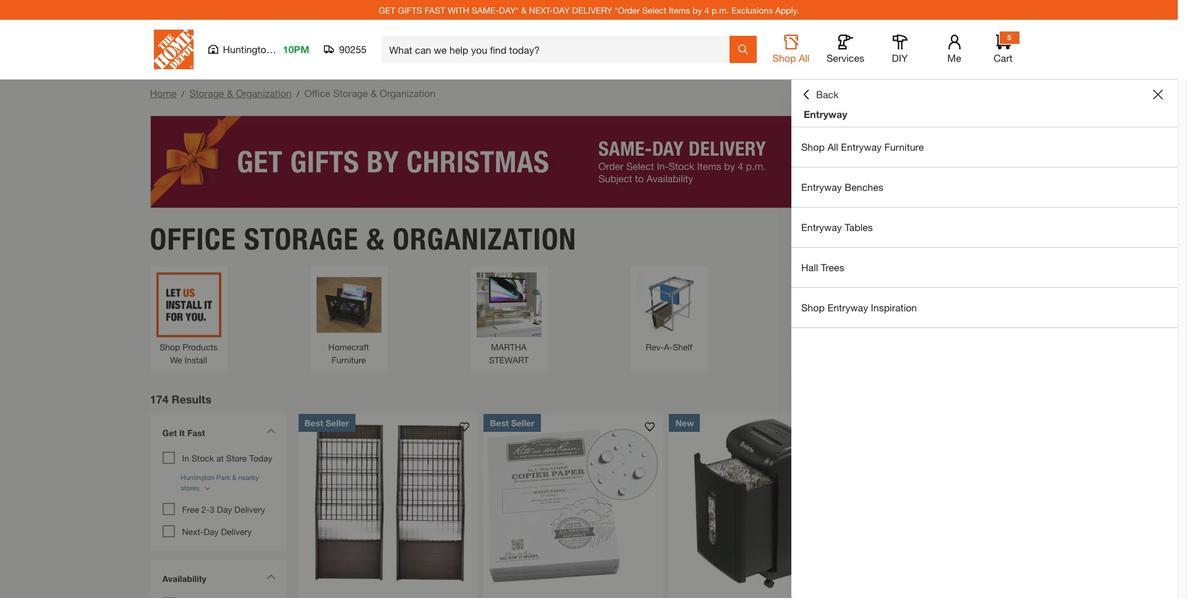 Task type: describe. For each thing, give the bounding box(es) containing it.
homecraft furniture link
[[316, 272, 381, 366]]

me button
[[935, 35, 974, 64]]

1 horizontal spatial office
[[304, 87, 331, 99]]

rev-
[[646, 342, 664, 352]]

shop for shop all
[[773, 52, 796, 64]]

entryway for entryway tables
[[802, 221, 842, 233]]

with
[[448, 5, 469, 15]]

park
[[275, 43, 295, 55]]

cart 5
[[994, 33, 1013, 64]]

hall trees
[[802, 262, 845, 273]]

best for all-weather 8-1/2 in. x 11 in. 20 lbs. bulk copier paper, white (500-sheet pack) image
[[490, 418, 509, 428]]

services button
[[826, 35, 866, 64]]

by
[[693, 5, 702, 15]]

it
[[179, 428, 185, 438]]

back button
[[802, 88, 839, 101]]

martha
[[491, 342, 527, 352]]

shop all button
[[772, 35, 811, 64]]

0 vertical spatial day
[[217, 504, 232, 515]]

in stock at store today
[[182, 453, 272, 464]]

delivery
[[572, 5, 613, 15]]

free
[[182, 504, 199, 515]]

stock
[[192, 453, 214, 464]]

rev a shelf image
[[637, 272, 702, 337]]

entryway for entryway
[[804, 108, 848, 120]]

home link
[[150, 87, 177, 99]]

30 l/7.9 gal. paper shredder cross cut document shredder for credit card/cd/junk mail shredder for office home image
[[669, 414, 849, 593]]

entryway inside shop all entryway furniture link
[[841, 141, 882, 153]]

homecraft
[[328, 342, 369, 352]]

free 2-3 day delivery
[[182, 504, 265, 515]]

4
[[705, 5, 709, 15]]

tables
[[845, 221, 873, 233]]

furniture inside 'homecraft furniture'
[[332, 355, 366, 365]]

stewart
[[489, 355, 529, 365]]

homecraft furniture
[[328, 342, 369, 365]]

install
[[185, 355, 207, 365]]

free 2-3 day delivery link
[[182, 504, 265, 515]]

1 / from the left
[[182, 88, 184, 99]]

in stock at store today link
[[182, 453, 272, 464]]

next-day delivery link
[[182, 527, 252, 537]]

shop all entryway furniture
[[802, 141, 924, 153]]

home / storage & organization / office storage & organization
[[150, 87, 436, 99]]

entryway benches link
[[792, 168, 1178, 207]]

store
[[226, 453, 247, 464]]

hall trees link
[[792, 248, 1178, 288]]

get it fast link
[[156, 420, 280, 449]]

best seller for all-weather 8-1/2 in. x 11 in. 20 lbs. bulk copier paper, white (500-sheet pack) image
[[490, 418, 535, 428]]

new
[[676, 418, 694, 428]]

2 / from the left
[[297, 88, 300, 99]]

next-
[[529, 5, 553, 15]]

3
[[210, 504, 215, 515]]

shop products we install
[[160, 342, 218, 365]]

next-
[[182, 527, 204, 537]]

drawer close image
[[1153, 90, 1163, 100]]

a-
[[664, 342, 673, 352]]

get it fast
[[162, 428, 205, 438]]

products
[[183, 342, 218, 352]]

in
[[182, 453, 189, 464]]

*order
[[615, 5, 640, 15]]

best for wooden free standing 6-tier display literature brochure magazine rack in black (2-pack) image
[[305, 418, 323, 428]]

martha stewart image
[[477, 272, 541, 337]]

items
[[669, 5, 690, 15]]

at
[[216, 453, 224, 464]]

shop entryway inspiration
[[802, 302, 917, 314]]

1 vertical spatial delivery
[[221, 527, 252, 537]]

apply.
[[776, 5, 799, 15]]

huntington park
[[223, 43, 295, 55]]

shop all entryway furniture link
[[792, 127, 1178, 167]]

174 results
[[150, 392, 211, 406]]

1 vertical spatial office
[[150, 221, 236, 257]]

p.m.
[[712, 5, 729, 15]]

today
[[249, 453, 272, 464]]

inspiration
[[871, 302, 917, 314]]

What can we help you find today? search field
[[389, 36, 729, 62]]

shop for shop all entryway furniture
[[802, 141, 825, 153]]

all for shop all
[[799, 52, 810, 64]]

90255
[[339, 43, 367, 55]]

entryway benches
[[802, 181, 884, 193]]



Task type: locate. For each thing, give the bounding box(es) containing it.
martha stewart
[[489, 342, 529, 365]]

the home depot logo image
[[154, 30, 193, 69]]

day right 3
[[217, 504, 232, 515]]

office supplies image
[[957, 272, 1022, 337]]

fast
[[187, 428, 205, 438]]

2-
[[202, 504, 210, 515]]

delivery down free 2-3 day delivery "link"
[[221, 527, 252, 537]]

1 vertical spatial all
[[828, 141, 839, 153]]

delivery right 3
[[234, 504, 265, 515]]

get
[[162, 428, 177, 438]]

shop down apply.
[[773, 52, 796, 64]]

/ down 10pm
[[297, 88, 300, 99]]

1 horizontal spatial all
[[828, 141, 839, 153]]

shop up 'we' on the bottom
[[160, 342, 180, 352]]

entryway for entryway benches
[[802, 181, 842, 193]]

hall
[[802, 262, 818, 273]]

all
[[799, 52, 810, 64], [828, 141, 839, 153]]

same-
[[472, 5, 499, 15]]

0 horizontal spatial furniture
[[332, 355, 366, 365]]

sponsored banner image
[[150, 116, 1028, 208]]

availability
[[162, 574, 207, 584]]

1 best from the left
[[305, 418, 323, 428]]

0 vertical spatial office
[[304, 87, 331, 99]]

best seller for wooden free standing 6-tier display literature brochure magazine rack in black (2-pack) image
[[305, 418, 349, 428]]

10pm
[[283, 43, 310, 55]]

storage
[[189, 87, 224, 99], [333, 87, 368, 99], [244, 221, 359, 257]]

rev-a-shelf link
[[637, 272, 702, 353]]

shop entryway inspiration link
[[792, 288, 1178, 328]]

shop inside shop products we install
[[160, 342, 180, 352]]

get gifts fast with same-day* & next-day delivery *order select items by 4 p.m. exclusions apply.
[[379, 5, 799, 15]]

homecraft furniture image
[[316, 272, 381, 337]]

wall mounted image
[[797, 272, 862, 337]]

shop up entryway benches
[[802, 141, 825, 153]]

day
[[217, 504, 232, 515], [204, 527, 219, 537]]

gifts
[[398, 5, 422, 15]]

entryway left benches
[[802, 181, 842, 193]]

1 horizontal spatial best seller
[[490, 418, 535, 428]]

shop
[[773, 52, 796, 64], [802, 141, 825, 153], [802, 302, 825, 314], [160, 342, 180, 352]]

entryway down "trees" at the top right of page
[[828, 302, 868, 314]]

1 horizontal spatial seller
[[511, 418, 535, 428]]

day down 3
[[204, 527, 219, 537]]

0 horizontal spatial best seller
[[305, 418, 349, 428]]

benches
[[845, 181, 884, 193]]

shop products we install image
[[156, 272, 221, 337]]

all up entryway benches
[[828, 141, 839, 153]]

shop down 'hall'
[[802, 302, 825, 314]]

shelf
[[673, 342, 693, 352]]

all-weather 8-1/2 in. x 11 in. 20 lbs. bulk copier paper, white (500-sheet pack) image
[[484, 414, 663, 593]]

1 horizontal spatial best
[[490, 418, 509, 428]]

shop for shop products we install
[[160, 342, 180, 352]]

2 seller from the left
[[511, 418, 535, 428]]

next-day delivery
[[182, 527, 252, 537]]

0 horizontal spatial best
[[305, 418, 323, 428]]

entryway tables link
[[792, 208, 1178, 247]]

entryway
[[804, 108, 848, 120], [841, 141, 882, 153], [802, 181, 842, 193], [802, 221, 842, 233], [828, 302, 868, 314]]

home
[[150, 87, 177, 99]]

get
[[379, 5, 396, 15]]

office storage & organization
[[150, 221, 577, 257]]

0 horizontal spatial seller
[[326, 418, 349, 428]]

me
[[948, 52, 962, 64]]

entryway inside entryway benches link
[[802, 181, 842, 193]]

all for shop all entryway furniture
[[828, 141, 839, 153]]

entryway down back in the right top of the page
[[804, 108, 848, 120]]

back
[[816, 88, 839, 100]]

1 horizontal spatial /
[[297, 88, 300, 99]]

90255 button
[[324, 43, 367, 56]]

delivery
[[234, 504, 265, 515], [221, 527, 252, 537]]

0 horizontal spatial /
[[182, 88, 184, 99]]

select
[[642, 5, 667, 15]]

1 horizontal spatial furniture
[[885, 141, 924, 153]]

0 vertical spatial all
[[799, 52, 810, 64]]

5
[[1008, 33, 1012, 42]]

shop for shop entryway inspiration
[[802, 302, 825, 314]]

seller for all-weather 8-1/2 in. x 11 in. 20 lbs. bulk copier paper, white (500-sheet pack) image
[[511, 418, 535, 428]]

results
[[172, 392, 211, 406]]

shop inside button
[[773, 52, 796, 64]]

fast
[[425, 5, 445, 15]]

/
[[182, 88, 184, 99], [297, 88, 300, 99]]

trees
[[821, 262, 845, 273]]

entryway tables
[[802, 221, 873, 233]]

day*
[[499, 5, 519, 15]]

availability link
[[156, 566, 280, 595]]

1 best seller from the left
[[305, 418, 349, 428]]

shop products we install link
[[156, 272, 221, 366]]

0 horizontal spatial all
[[799, 52, 810, 64]]

day
[[553, 5, 570, 15]]

office
[[304, 87, 331, 99], [150, 221, 236, 257]]

1 vertical spatial day
[[204, 527, 219, 537]]

entryway left tables
[[802, 221, 842, 233]]

174
[[150, 392, 169, 406]]

&
[[521, 5, 527, 15], [227, 87, 233, 99], [371, 87, 377, 99], [367, 221, 385, 257]]

entryway inside entryway tables link
[[802, 221, 842, 233]]

wooden free standing 6-tier display literature brochure magazine rack in black (2-pack) image
[[298, 414, 478, 593]]

exclusions
[[732, 5, 773, 15]]

menu
[[792, 127, 1178, 328]]

feedback link image
[[1171, 209, 1187, 276]]

furniture
[[885, 141, 924, 153], [332, 355, 366, 365]]

services
[[827, 52, 865, 64]]

huntington
[[223, 43, 272, 55]]

storage & organization link
[[189, 87, 292, 99]]

0 vertical spatial furniture
[[885, 141, 924, 153]]

1 seller from the left
[[326, 418, 349, 428]]

rev-a-shelf
[[646, 342, 693, 352]]

cart
[[994, 52, 1013, 64]]

diy button
[[880, 35, 920, 64]]

organization
[[236, 87, 292, 99], [380, 87, 436, 99], [393, 221, 577, 257]]

2 best seller from the left
[[490, 418, 535, 428]]

we
[[170, 355, 182, 365]]

best
[[305, 418, 323, 428], [490, 418, 509, 428]]

best seller
[[305, 418, 349, 428], [490, 418, 535, 428]]

0 vertical spatial delivery
[[234, 504, 265, 515]]

entryway inside shop entryway inspiration link
[[828, 302, 868, 314]]

0 horizontal spatial office
[[150, 221, 236, 257]]

menu containing shop all entryway furniture
[[792, 127, 1178, 328]]

all up back button
[[799, 52, 810, 64]]

martha stewart link
[[477, 272, 541, 366]]

all inside button
[[799, 52, 810, 64]]

seller for wooden free standing 6-tier display literature brochure magazine rack in black (2-pack) image
[[326, 418, 349, 428]]

1 vertical spatial furniture
[[332, 355, 366, 365]]

diy
[[892, 52, 908, 64]]

entryway up benches
[[841, 141, 882, 153]]

2 best from the left
[[490, 418, 509, 428]]

shop all
[[773, 52, 810, 64]]

/ right home link
[[182, 88, 184, 99]]



Task type: vqa. For each thing, say whether or not it's contained in the screenshot.
by Jennie | Nov 3, 2023 on the left
no



